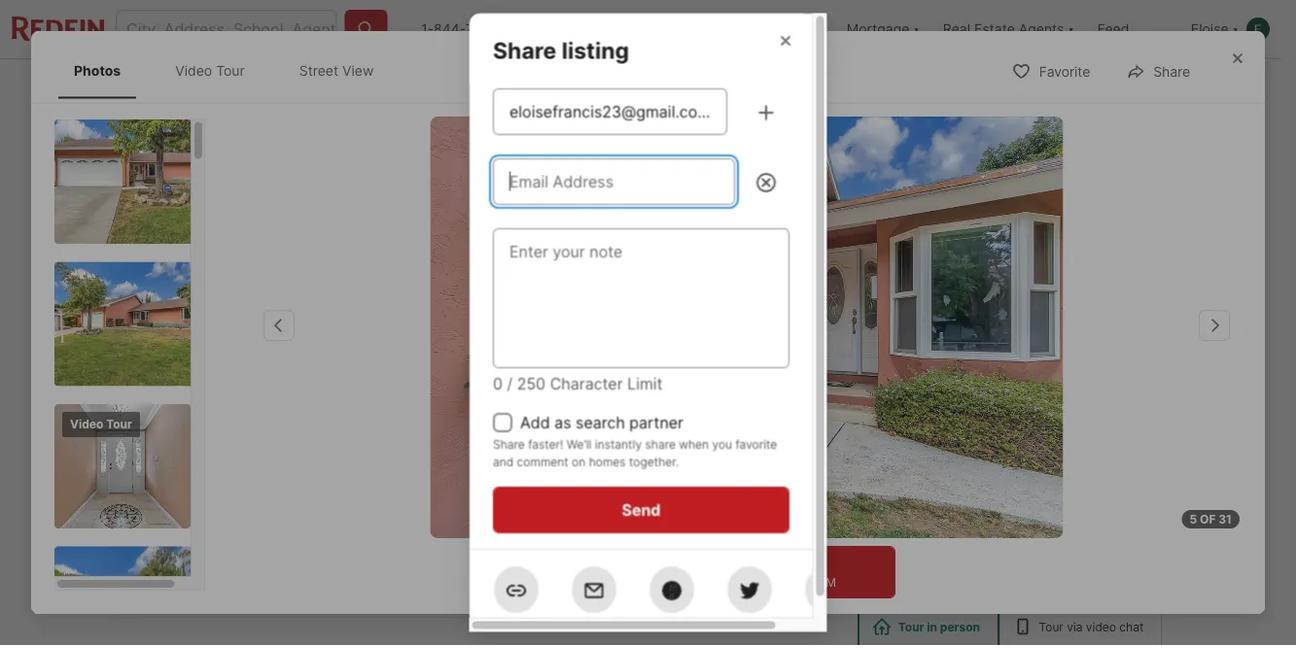 Task type: describe. For each thing, give the bounding box(es) containing it.
photos tab
[[58, 47, 136, 95]]

7732
[[496, 21, 529, 37]]

available:
[[687, 576, 738, 590]]

share inside share faster! we'll instantly share when you favorite and comment on homes together.
[[493, 438, 525, 452]]

oct
[[901, 557, 926, 571]]

$1,300,000
[[120, 543, 248, 570]]

2
[[470, 543, 484, 570]]

x-
[[1004, 77, 1018, 94]]

6382 san anselmo way image
[[430, 117, 1064, 539]]

0 horizontal spatial video tour
[[70, 417, 132, 431]]

next
[[658, 576, 683, 590]]

4pm
[[254, 135, 280, 149]]

property details
[[377, 78, 479, 95]]

95119
[[420, 498, 463, 517]]

view
[[342, 62, 374, 79]]

schools
[[678, 78, 729, 95]]

limit
[[627, 374, 662, 393]]

baths link
[[470, 573, 512, 592]]

2pm
[[207, 135, 232, 149]]

x-out
[[1004, 77, 1041, 94]]

1,343 sq ft
[[563, 543, 624, 592]]

when
[[679, 438, 709, 452]]

friday
[[894, 504, 934, 518]]

friday 27 oct
[[894, 504, 934, 571]]

1 email address text field from the top
[[509, 99, 711, 123]]

saturday 28
[[980, 504, 1041, 555]]

in
[[927, 621, 938, 635]]

comment
[[517, 455, 568, 469]]

open
[[143, 135, 175, 149]]

favorite
[[735, 438, 777, 452]]

history
[[590, 78, 635, 95]]

tour for go
[[894, 460, 939, 487]]

pm
[[819, 576, 836, 590]]

to
[[235, 135, 251, 149]]

san
[[164, 498, 193, 517]]

1-844-759-7732
[[421, 21, 529, 37]]

send
[[622, 500, 660, 519]]

as
[[554, 413, 571, 432]]

go
[[858, 460, 889, 487]]

baths
[[470, 573, 512, 592]]

favorite
[[1040, 63, 1091, 80]]

30 photos
[[1063, 393, 1130, 410]]

2 vertical spatial video
[[70, 417, 104, 431]]

2:30
[[791, 576, 816, 590]]

submit search image
[[357, 19, 376, 39]]

0 / 250 character limit
[[493, 374, 662, 393]]

tab list containing search
[[120, 59, 766, 110]]

open sat, 2pm to 4pm link
[[120, 114, 637, 441]]

759-
[[466, 21, 496, 37]]

search link
[[141, 75, 227, 98]]

1-844-759-7732 link
[[421, 21, 529, 37]]

search
[[575, 413, 625, 432]]

add
[[520, 413, 550, 432]]

video
[[1086, 621, 1117, 635]]

sat,
[[178, 135, 204, 149]]

overview tab
[[249, 63, 355, 110]]

30 photos button
[[1019, 382, 1147, 421]]

$9,524
[[147, 575, 193, 591]]

property details tab
[[355, 63, 501, 110]]

share inside share listing element
[[493, 36, 556, 64]]

sale & tax history
[[523, 78, 635, 95]]

&
[[554, 78, 563, 95]]

tour left video button
[[106, 417, 132, 431]]

1 6382 san anselmo way, san jose, ca 95119 image from the left
[[120, 114, 637, 437]]

premier
[[774, 21, 824, 37]]

sale
[[168, 462, 202, 479]]

redfin
[[729, 21, 770, 37]]

sale & tax history tab
[[501, 63, 656, 110]]

faster!
[[528, 438, 563, 452]]

x-out button
[[961, 65, 1058, 105]]

1 image image from the top
[[54, 119, 205, 244]]

1,343
[[563, 543, 624, 570]]

go tour this home
[[858, 460, 1053, 487]]

Enter your note text field
[[509, 240, 773, 356]]

video button
[[135, 382, 234, 421]]

share listing dialog containing photos
[[31, 31, 1266, 646]]

video tour inside tab
[[175, 62, 245, 79]]

photos
[[74, 62, 121, 79]]

user photo image
[[1247, 18, 1270, 41]]

tour left in at the bottom right of page
[[899, 621, 925, 635]]

video inside tab
[[175, 62, 212, 79]]



Task type: locate. For each thing, give the bounding box(es) containing it.
0 vertical spatial tour
[[894, 460, 939, 487]]

property
[[377, 78, 433, 95]]

0
[[493, 374, 502, 393]]

1 vertical spatial tour
[[766, 557, 793, 574]]

6382 san anselmo way, san jose, ca 95119 image
[[120, 114, 637, 437], [645, 114, 900, 437], [908, 114, 1162, 437]]

homes
[[589, 455, 626, 469]]

1 vertical spatial video
[[179, 393, 218, 410]]

sale
[[523, 78, 550, 95]]

tour
[[894, 460, 939, 487], [766, 557, 793, 574]]

6382
[[120, 498, 160, 517]]

tab list containing photos
[[54, 43, 409, 99]]

0 vertical spatial email address text field
[[509, 99, 711, 123]]

tour left via
[[1039, 621, 1064, 635]]

1 vertical spatial video tour
[[70, 417, 132, 431]]

open sat, 2pm to 4pm
[[143, 135, 280, 149]]

844-
[[434, 21, 466, 37]]

this
[[944, 460, 986, 487]]

redfin premier button
[[718, 0, 835, 58]]

2 6382 san anselmo way, san jose, ca 95119 image from the left
[[645, 114, 900, 437]]

tour via video chat
[[1039, 621, 1144, 635]]

2 baths
[[470, 543, 512, 592]]

together.
[[629, 455, 679, 469]]

1-
[[421, 21, 434, 37]]

today
[[741, 576, 774, 590]]

overview
[[270, 78, 334, 95]]

street view tab
[[284, 47, 389, 95]]

out
[[1018, 77, 1041, 94]]

share faster! we'll instantly share when you favorite and comment on homes together.
[[493, 438, 777, 469]]

list box containing tour in person
[[858, 603, 1162, 646]]

tax
[[567, 78, 587, 95]]

0 horizontal spatial 6382 san anselmo way, san jose, ca 95119 image
[[120, 114, 637, 437]]

tour for schedule
[[766, 557, 793, 574]]

video tour left video button
[[70, 417, 132, 431]]

1 vertical spatial image image
[[54, 262, 205, 386]]

on
[[572, 455, 585, 469]]

favorite button
[[996, 51, 1107, 91]]

27
[[897, 521, 931, 555]]

None button
[[870, 492, 958, 584], [966, 493, 1054, 583], [1062, 493, 1151, 583], [870, 492, 958, 584], [966, 493, 1054, 583], [1062, 493, 1151, 583]]

tour inside schedule tour next available: today at 2:30 pm
[[766, 557, 793, 574]]

partner
[[629, 413, 683, 432]]

2 email address text field from the top
[[509, 170, 718, 193]]

list box
[[858, 603, 1162, 646]]

for sale -
[[137, 462, 216, 479]]

0 vertical spatial video tour
[[175, 62, 245, 79]]

sq
[[563, 573, 582, 592]]

feed
[[1098, 21, 1130, 37]]

3 image image from the top
[[54, 404, 191, 529]]

map entry image
[[698, 460, 828, 590]]

2 horizontal spatial 6382 san anselmo way, san jose, ca 95119 image
[[908, 114, 1162, 437]]

1 horizontal spatial 6382 san anselmo way, san jose, ca 95119 image
[[645, 114, 900, 437]]

share listing element
[[493, 13, 652, 64]]

at
[[777, 576, 788, 590]]

video inside button
[[179, 393, 218, 410]]

1 horizontal spatial tour
[[894, 460, 939, 487]]

tour in person option
[[858, 603, 1000, 646]]

3 6382 san anselmo way, san jose, ca 95119 image from the left
[[908, 114, 1162, 437]]

video
[[175, 62, 212, 79], [179, 393, 218, 410], [70, 417, 104, 431]]

ft
[[587, 573, 602, 592]]

and
[[493, 455, 513, 469]]

schedule
[[701, 557, 763, 574]]

2 image image from the top
[[54, 262, 205, 386]]

share listing
[[493, 36, 629, 64]]

feed button
[[1086, 0, 1180, 58]]

6382 san anselmo way
[[120, 498, 300, 517]]

photos
[[1084, 393, 1130, 410]]

saturday
[[980, 504, 1041, 518]]

video tour tab
[[160, 47, 260, 95]]

chat
[[1120, 621, 1144, 635]]

/
[[507, 374, 512, 393]]

-
[[206, 462, 212, 479]]

person
[[940, 621, 981, 635]]

0 vertical spatial video
[[175, 62, 212, 79]]

tour inside tab
[[216, 62, 245, 79]]

tour up the friday
[[894, 460, 939, 487]]

instantly
[[595, 438, 642, 452]]

1 horizontal spatial video tour
[[175, 62, 245, 79]]

/mo
[[193, 575, 218, 591]]

0 horizontal spatial tour
[[766, 557, 793, 574]]

redfin premier
[[729, 21, 824, 37]]

Add as search partner checkbox
[[493, 413, 512, 432]]

0 vertical spatial image image
[[54, 119, 205, 244]]

image image
[[54, 119, 205, 244], [54, 262, 205, 386], [54, 404, 191, 529]]

street view
[[299, 62, 374, 79]]

search
[[180, 78, 227, 95]]

details
[[437, 78, 479, 95]]

Email Address text field
[[509, 99, 711, 123], [509, 170, 718, 193]]

add as search partner
[[520, 413, 683, 432]]

share
[[645, 438, 676, 452]]

1 vertical spatial email address text field
[[509, 170, 718, 193]]

share button
[[1110, 51, 1207, 91], [1065, 65, 1162, 105]]

you
[[712, 438, 732, 452]]

2 vertical spatial image image
[[54, 404, 191, 529]]

$1,300,000 est. $9,524 /mo
[[120, 543, 248, 591]]

tour in person
[[899, 621, 981, 635]]

share listing dialog
[[469, 13, 827, 637], [31, 31, 1266, 646]]

250
[[517, 374, 545, 393]]

anselmo
[[196, 498, 264, 517]]

video tour down 'city, address, school, agent, zip' search box
[[175, 62, 245, 79]]

est.
[[120, 575, 144, 591]]

home
[[991, 460, 1053, 487]]

share listing dialog containing share listing
[[469, 13, 827, 637]]

tour up at
[[766, 557, 793, 574]]

tour down 'city, address, school, agent, zip' search box
[[216, 62, 245, 79]]

schools tab
[[656, 63, 751, 110]]

share
[[493, 36, 556, 64], [1154, 63, 1191, 80], [1109, 77, 1146, 94], [493, 438, 525, 452]]

send button
[[493, 487, 789, 533]]

character
[[550, 374, 623, 393]]

tour via video chat option
[[1000, 603, 1162, 646]]

listing
[[561, 36, 629, 64]]

tab list
[[54, 43, 409, 99], [120, 59, 766, 110]]

we'll
[[566, 438, 591, 452]]

schedule tour next available: today at 2:30 pm
[[658, 557, 836, 590]]

City, Address, School, Agent, ZIP search field
[[116, 10, 337, 49]]



Task type: vqa. For each thing, say whether or not it's contained in the screenshot.
Proceeds
no



